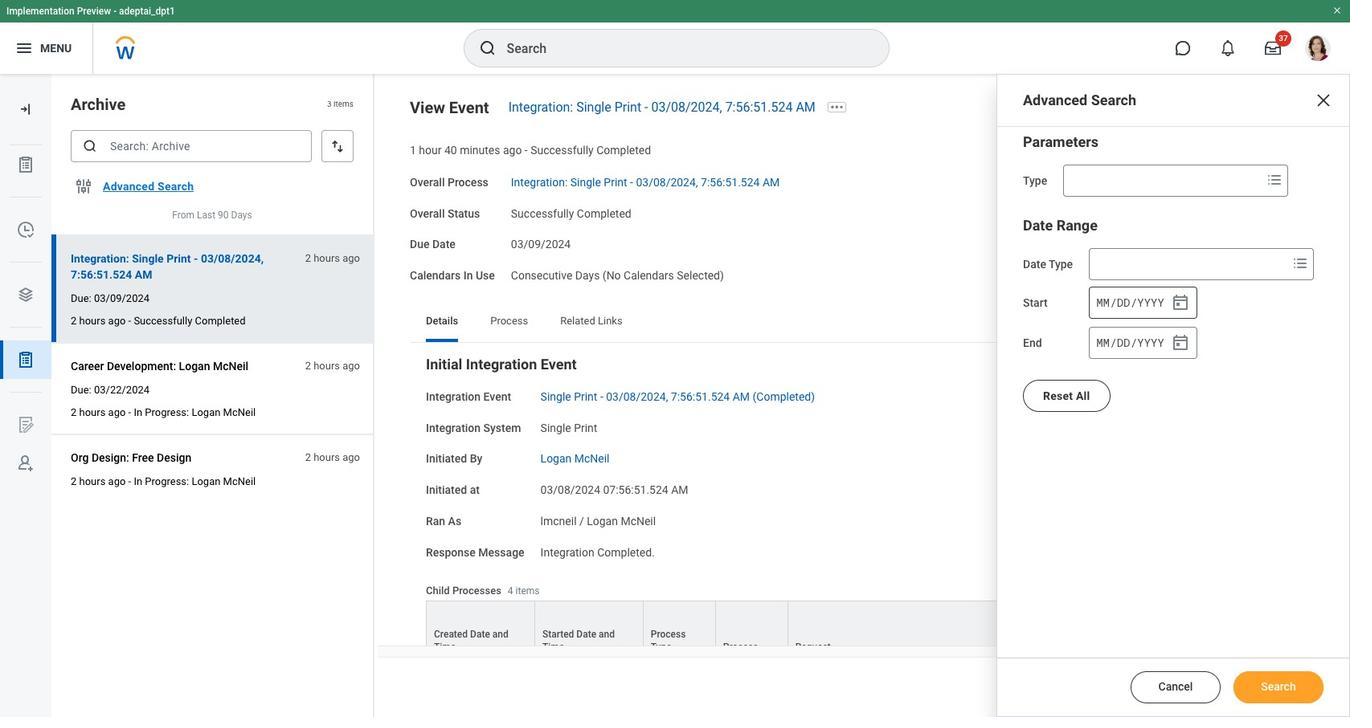 Task type: locate. For each thing, give the bounding box(es) containing it.
due:
[[71, 293, 91, 305], [71, 384, 91, 396]]

0 horizontal spatial type
[[651, 642, 672, 654]]

progress:
[[145, 407, 189, 419], [145, 476, 189, 488]]

mm up end group
[[1096, 295, 1110, 310]]

3
[[327, 100, 332, 109]]

0 vertical spatial prompts image
[[1265, 170, 1284, 190]]

- down last
[[194, 252, 198, 265]]

type inside 'date range' group
[[1049, 258, 1073, 271]]

due: 03/09/2024
[[71, 293, 150, 305]]

2 due: from the top
[[71, 384, 91, 396]]

logan inside "element"
[[587, 515, 618, 528]]

archive
[[71, 95, 126, 114]]

list
[[0, 145, 51, 483]]

0 vertical spatial advanced search
[[1023, 92, 1136, 109]]

1 vertical spatial clipboard image
[[16, 350, 35, 370]]

items inside child processes 4 items
[[516, 586, 540, 597]]

design
[[157, 452, 191, 465]]

single inside "link"
[[570, 176, 601, 189]]

initiated left by
[[426, 453, 467, 466]]

date inside started date and time
[[577, 630, 596, 641]]

2 hours ago - successfully completed
[[71, 315, 246, 327]]

- up the logan mcneil link
[[600, 390, 603, 403]]

0 vertical spatial initiated
[[426, 453, 467, 466]]

search inside search button
[[1261, 681, 1296, 694]]

- up overall status element
[[630, 176, 633, 189]]

integration down initial
[[426, 390, 481, 403]]

type down parameters button
[[1023, 174, 1047, 187]]

1 initiated from the top
[[426, 453, 467, 466]]

date right 'started'
[[577, 630, 596, 641]]

0 vertical spatial in
[[463, 269, 473, 282]]

advanced search up parameters button
[[1023, 92, 1136, 109]]

date inside created date and time
[[470, 630, 490, 641]]

1 2 hours ago - in progress: logan mcneil from the top
[[71, 407, 256, 419]]

1
[[410, 144, 416, 157]]

rename image
[[16, 416, 35, 435]]

days inside item list element
[[231, 210, 252, 221]]

0 vertical spatial 2 hours ago
[[305, 252, 360, 264]]

advanced search up from
[[103, 180, 194, 193]]

in down org design: free design button
[[134, 476, 142, 488]]

mm down start group
[[1096, 335, 1110, 350]]

search image
[[82, 138, 98, 154]]

- right preview
[[113, 6, 117, 17]]

initiated for initiated by
[[426, 453, 467, 466]]

start
[[1023, 297, 1048, 309]]

0 vertical spatial completed
[[596, 144, 651, 157]]

integration: down 1 hour 40 minutes ago - successfully completed
[[511, 176, 568, 189]]

completed down integration: single print - 03/08/2024, 7:56:51.524 am button
[[195, 315, 246, 327]]

1 due: from the top
[[71, 293, 91, 305]]

selected)
[[677, 269, 724, 282]]

successfully inside overall status element
[[511, 207, 574, 220]]

dd for end
[[1117, 335, 1130, 350]]

logan down org design: free design button
[[192, 476, 221, 488]]

0 horizontal spatial days
[[231, 210, 252, 221]]

integration for integration completed.
[[541, 546, 595, 559]]

days right 90
[[231, 210, 252, 221]]

calendar image
[[1171, 293, 1190, 313]]

0 vertical spatial overall
[[410, 176, 445, 189]]

1 vertical spatial items
[[516, 586, 540, 597]]

mm inside start group
[[1096, 295, 1110, 310]]

0 vertical spatial progress:
[[145, 407, 189, 419]]

type down 'date range'
[[1049, 258, 1073, 271]]

calendars in use
[[410, 269, 495, 282]]

dd for start
[[1117, 295, 1130, 310]]

due
[[410, 238, 430, 251]]

search inside advanced search button
[[158, 180, 194, 193]]

2 mm / dd / yyyy from the top
[[1096, 335, 1165, 350]]

date range group
[[1023, 216, 1324, 361]]

time down 'started'
[[542, 642, 564, 654]]

1 vertical spatial 2 hours ago - in progress: logan mcneil
[[71, 476, 256, 488]]

date type
[[1023, 258, 1073, 271]]

1 column header from the left
[[1071, 601, 1143, 659]]

reset all
[[1043, 390, 1090, 403]]

and down 4
[[493, 630, 509, 641]]

search button
[[1234, 672, 1324, 704]]

2 vertical spatial type
[[651, 642, 672, 654]]

event
[[449, 98, 489, 117], [541, 356, 577, 373], [484, 390, 511, 403]]

1 overall from the top
[[410, 176, 445, 189]]

by
[[470, 453, 482, 466]]

row
[[426, 601, 1288, 659]]

0 vertical spatial dd
[[1117, 295, 1130, 310]]

due: for integration: single print - 03/08/2024, 7:56:51.524 am
[[71, 293, 91, 305]]

advanced search
[[1023, 92, 1136, 109], [103, 180, 194, 193]]

logan down single print
[[541, 453, 572, 466]]

0 horizontal spatial advanced
[[103, 180, 155, 193]]

event up system on the left of page
[[484, 390, 511, 403]]

1 vertical spatial mm / dd / yyyy
[[1096, 335, 1165, 350]]

successfully up overall status element
[[531, 144, 594, 157]]

date up start
[[1023, 258, 1046, 271]]

integration: up 1 hour 40 minutes ago - successfully completed
[[508, 100, 573, 115]]

1 horizontal spatial search
[[1091, 92, 1136, 109]]

2 vertical spatial 2 hours ago
[[305, 452, 360, 464]]

1 vertical spatial advanced
[[103, 180, 155, 193]]

overall down the "hour"
[[410, 176, 445, 189]]

Type field
[[1064, 166, 1262, 195]]

integration system
[[426, 422, 521, 434]]

message
[[478, 546, 524, 559]]

integration: single print - 03/08/2024, 7:56:51.524 am down from
[[71, 252, 264, 281]]

0 horizontal spatial advanced search
[[103, 180, 194, 193]]

ran as
[[426, 515, 461, 528]]

2 2 hours ago from the top
[[305, 360, 360, 372]]

single up overall status element
[[570, 176, 601, 189]]

calendar image
[[1171, 334, 1190, 353]]

1 vertical spatial prompts image
[[1291, 254, 1310, 273]]

Date Type field
[[1090, 250, 1288, 279]]

dd up end group
[[1117, 295, 1130, 310]]

1 vertical spatial progress:
[[145, 476, 189, 488]]

and right 'started'
[[599, 630, 615, 641]]

integration up the initiated by
[[426, 422, 481, 434]]

and inside started date and time
[[599, 630, 615, 641]]

2 initiated from the top
[[426, 484, 467, 497]]

single up due: 03/09/2024
[[132, 252, 164, 265]]

am inside button
[[135, 269, 152, 281]]

2 vertical spatial successfully
[[134, 315, 192, 327]]

mm / dd / yyyy inside start group
[[1096, 295, 1165, 310]]

0 vertical spatial successfully
[[531, 144, 594, 157]]

1 yyyy from the top
[[1138, 295, 1165, 310]]

1 2 hours ago from the top
[[305, 252, 360, 264]]

event for integration event
[[484, 390, 511, 403]]

2 vertical spatial integration: single print - 03/08/2024, 7:56:51.524 am
[[71, 252, 264, 281]]

- down due: 03/09/2024
[[128, 315, 131, 327]]

integration down lmcneil
[[541, 546, 595, 559]]

integration: inside "link"
[[511, 176, 568, 189]]

lmcneil / logan mcneil
[[541, 515, 656, 528]]

0 vertical spatial clipboard image
[[16, 155, 35, 174]]

/ inside "element"
[[579, 515, 584, 528]]

successfully inside item list element
[[134, 315, 192, 327]]

successfully up career development: logan mcneil "button"
[[134, 315, 192, 327]]

1 time from the left
[[434, 642, 456, 654]]

successfully completed
[[511, 207, 631, 220]]

processes
[[452, 585, 501, 597]]

1 calendars from the left
[[410, 269, 461, 282]]

integration: single print - 03/08/2024, 7:56:51.524 am
[[508, 100, 816, 115], [511, 176, 780, 189], [71, 252, 264, 281]]

2 horizontal spatial type
[[1049, 258, 1073, 271]]

process up initial integration event
[[490, 315, 528, 327]]

tab list
[[410, 304, 1294, 342]]

dialog
[[997, 74, 1350, 718]]

advanced right the "configure" icon
[[103, 180, 155, 193]]

date right created
[[470, 630, 490, 641]]

clipboard image
[[16, 155, 35, 174], [16, 350, 35, 370]]

user plus image
[[16, 454, 35, 473]]

mm / dd / yyyy inside end group
[[1096, 335, 1165, 350]]

overall status
[[410, 207, 480, 220]]

logan up the integration completed.
[[587, 515, 618, 528]]

ago
[[503, 144, 522, 157], [343, 252, 360, 264], [108, 315, 126, 327], [343, 360, 360, 372], [108, 407, 126, 419], [343, 452, 360, 464], [108, 476, 126, 488]]

2 hours ago - in progress: logan mcneil down career development: logan mcneil "button"
[[71, 407, 256, 419]]

prompts image
[[1265, 170, 1284, 190], [1291, 254, 1310, 273]]

am inside initiated at element
[[671, 484, 688, 497]]

2 hours ago - in progress: logan mcneil
[[71, 407, 256, 419], [71, 476, 256, 488]]

2 mm from the top
[[1096, 335, 1110, 350]]

and inside created date and time
[[493, 630, 509, 641]]

2 vertical spatial completed
[[195, 315, 246, 327]]

overall up due date
[[410, 207, 445, 220]]

-
[[113, 6, 117, 17], [645, 100, 648, 115], [525, 144, 528, 157], [630, 176, 633, 189], [194, 252, 198, 265], [128, 315, 131, 327], [600, 390, 603, 403], [128, 407, 131, 419], [128, 476, 131, 488]]

yyyy left calendar image
[[1138, 295, 1165, 310]]

0 vertical spatial yyyy
[[1138, 295, 1165, 310]]

1 vertical spatial successfully
[[511, 207, 574, 220]]

x image
[[1314, 91, 1333, 110]]

1 horizontal spatial calendars
[[624, 269, 674, 282]]

1 vertical spatial completed
[[577, 207, 631, 220]]

2 vertical spatial in
[[134, 476, 142, 488]]

items right 3
[[334, 100, 354, 109]]

03/09/2024 up consecutive
[[511, 238, 571, 251]]

time inside created date and time
[[434, 642, 456, 654]]

2 and from the left
[[599, 630, 615, 641]]

process right process type popup button
[[723, 642, 758, 654]]

0 horizontal spatial items
[[334, 100, 354, 109]]

notifications large image
[[1220, 40, 1236, 56]]

progress: up design
[[145, 407, 189, 419]]

time inside started date and time
[[542, 642, 564, 654]]

0 vertical spatial 2 hours ago - in progress: logan mcneil
[[71, 407, 256, 419]]

yyyy inside end group
[[1138, 335, 1165, 350]]

0 vertical spatial items
[[334, 100, 354, 109]]

integration:
[[508, 100, 573, 115], [511, 176, 568, 189], [71, 252, 129, 265]]

integration: single print - 03/08/2024, 7:56:51.524 am link
[[508, 100, 816, 115], [511, 173, 780, 189]]

time for started date and time
[[542, 642, 564, 654]]

date
[[1023, 217, 1053, 234], [432, 238, 456, 251], [1023, 258, 1046, 271], [470, 630, 490, 641], [577, 630, 596, 641]]

integration: single print - 03/08/2024, 7:56:51.524 am link up overall status element
[[511, 173, 780, 189]]

1 and from the left
[[493, 630, 509, 641]]

1 horizontal spatial type
[[1023, 174, 1047, 187]]

initiated left at
[[426, 484, 467, 497]]

advanced up parameters button
[[1023, 92, 1088, 109]]

in left 'use' at left top
[[463, 269, 473, 282]]

2 vertical spatial event
[[484, 390, 511, 403]]

process inside 'tab list'
[[490, 315, 528, 327]]

career development: logan mcneil
[[71, 360, 248, 373]]

1 horizontal spatial and
[[599, 630, 615, 641]]

1 vertical spatial overall
[[410, 207, 445, 220]]

0 vertical spatial type
[[1023, 174, 1047, 187]]

created date and time button
[[427, 602, 534, 659]]

integration: single print - 03/08/2024, 7:56:51.524 am down implementation preview -   adeptai_dpt1 banner
[[508, 100, 816, 115]]

integration: up due: 03/09/2024
[[71, 252, 129, 265]]

2 vertical spatial integration:
[[71, 252, 129, 265]]

7:56:51.524 inside "link"
[[701, 176, 760, 189]]

time
[[434, 642, 456, 654], [542, 642, 564, 654]]

type
[[1023, 174, 1047, 187], [1049, 258, 1073, 271], [651, 642, 672, 654]]

mm / dd / yyyy
[[1096, 295, 1165, 310], [1096, 335, 1165, 350]]

2 hours ago for integration: single print - 03/08/2024, 7:56:51.524 am
[[305, 252, 360, 264]]

free
[[132, 452, 154, 465]]

mcneil
[[213, 360, 248, 373], [223, 407, 256, 419], [574, 453, 610, 466], [223, 476, 256, 488], [621, 515, 656, 528]]

3 column header from the left
[[1216, 601, 1288, 659]]

integration for integration event
[[426, 390, 481, 403]]

yyyy
[[1138, 295, 1165, 310], [1138, 335, 1165, 350]]

1 hour 40 minutes ago - successfully completed
[[410, 144, 651, 157]]

cancel
[[1159, 681, 1193, 694]]

print inside integration: single print - 03/08/2024, 7:56:51.524 am
[[166, 252, 191, 265]]

mm / dd / yyyy up end group
[[1096, 295, 1165, 310]]

1 vertical spatial yyyy
[[1138, 335, 1165, 350]]

1 horizontal spatial items
[[516, 586, 540, 597]]

started date and time
[[542, 630, 615, 654]]

adeptai_dpt1
[[119, 6, 175, 17]]

- inside "link"
[[630, 176, 633, 189]]

date for started date and time
[[577, 630, 596, 641]]

completed
[[596, 144, 651, 157], [577, 207, 631, 220], [195, 315, 246, 327]]

print
[[615, 100, 641, 115], [604, 176, 627, 189], [166, 252, 191, 265], [574, 390, 597, 403], [574, 422, 597, 434]]

1 vertical spatial 03/09/2024
[[94, 293, 150, 305]]

type inside process type
[[651, 642, 672, 654]]

0 vertical spatial integration: single print - 03/08/2024, 7:56:51.524 am
[[508, 100, 816, 115]]

items right 4
[[516, 586, 540, 597]]

completed up overall status element
[[596, 144, 651, 157]]

0 horizontal spatial time
[[434, 642, 456, 654]]

successfully
[[531, 144, 594, 157], [511, 207, 574, 220], [134, 315, 192, 327]]

mcneil inside "button"
[[213, 360, 248, 373]]

integration: single print - 03/08/2024, 7:56:51.524 am for view event
[[508, 100, 816, 115]]

single up 1 hour 40 minutes ago - successfully completed
[[576, 100, 611, 115]]

1 vertical spatial integration:
[[511, 176, 568, 189]]

- right minutes
[[525, 144, 528, 157]]

yyyy inside start group
[[1138, 295, 1165, 310]]

completed up the calendars in use element
[[577, 207, 631, 220]]

1 mm from the top
[[1096, 295, 1110, 310]]

1 vertical spatial type
[[1049, 258, 1073, 271]]

2 time from the left
[[542, 642, 564, 654]]

completed inside item list element
[[195, 315, 246, 327]]

1 vertical spatial mm
[[1096, 335, 1110, 350]]

overall for overall status
[[410, 207, 445, 220]]

process inside process popup button
[[723, 642, 758, 654]]

all
[[1076, 390, 1090, 403]]

0 horizontal spatial calendars
[[410, 269, 461, 282]]

advanced search button
[[96, 170, 200, 203]]

0 vertical spatial mm / dd / yyyy
[[1096, 295, 1165, 310]]

03/09/2024
[[511, 238, 571, 251], [94, 293, 150, 305]]

0 vertical spatial search
[[1091, 92, 1136, 109]]

date for created date and time
[[470, 630, 490, 641]]

2 dd from the top
[[1117, 335, 1130, 350]]

items inside item list element
[[334, 100, 354, 109]]

3 2 hours ago from the top
[[305, 452, 360, 464]]

dd inside start group
[[1117, 295, 1130, 310]]

2 hours ago - in progress: logan mcneil down design
[[71, 476, 256, 488]]

1 clipboard image from the top
[[16, 155, 35, 174]]

logan
[[179, 360, 210, 373], [192, 407, 221, 419], [541, 453, 572, 466], [192, 476, 221, 488], [587, 515, 618, 528]]

created
[[434, 630, 468, 641]]

mm / dd / yyyy down start group
[[1096, 335, 1165, 350]]

1 horizontal spatial prompts image
[[1291, 254, 1310, 273]]

lmcneil
[[541, 515, 577, 528]]

hours
[[314, 252, 340, 264], [79, 315, 106, 327], [314, 360, 340, 372], [79, 407, 106, 419], [314, 452, 340, 464], [79, 476, 106, 488]]

progress: down design
[[145, 476, 189, 488]]

prompts image inside parameters group
[[1265, 170, 1284, 190]]

2 overall from the top
[[410, 207, 445, 220]]

time for created date and time
[[434, 642, 456, 654]]

0 vertical spatial days
[[231, 210, 252, 221]]

integration: single print - 03/08/2024, 7:56:51.524 am link down implementation preview -   adeptai_dpt1 banner
[[508, 100, 816, 115]]

2 vertical spatial search
[[1261, 681, 1296, 694]]

integration: for process
[[511, 176, 568, 189]]

0 horizontal spatial 03/09/2024
[[94, 293, 150, 305]]

time down created
[[434, 642, 456, 654]]

process
[[448, 176, 489, 189], [490, 315, 528, 327], [651, 630, 686, 641], [723, 642, 758, 654]]

successfully up due date element
[[511, 207, 574, 220]]

dd inside end group
[[1117, 335, 1130, 350]]

days left '(no'
[[575, 269, 600, 282]]

1 vertical spatial 2 hours ago
[[305, 360, 360, 372]]

2 calendars from the left
[[624, 269, 674, 282]]

integration: for event
[[508, 100, 573, 115]]

1 vertical spatial integration: single print - 03/08/2024, 7:56:51.524 am
[[511, 176, 780, 189]]

1 horizontal spatial time
[[542, 642, 564, 654]]

0 horizontal spatial search
[[158, 180, 194, 193]]

1 horizontal spatial advanced
[[1023, 92, 1088, 109]]

2 horizontal spatial search
[[1261, 681, 1296, 694]]

1 dd from the top
[[1117, 295, 1130, 310]]

date right due
[[432, 238, 456, 251]]

0 vertical spatial 03/09/2024
[[511, 238, 571, 251]]

mm inside end group
[[1096, 335, 1110, 350]]

0 horizontal spatial and
[[493, 630, 509, 641]]

0 vertical spatial integration:
[[508, 100, 573, 115]]

0 vertical spatial due:
[[71, 293, 91, 305]]

yyyy left calendar icon
[[1138, 335, 1165, 350]]

0 vertical spatial advanced
[[1023, 92, 1088, 109]]

2 yyyy from the top
[[1138, 335, 1165, 350]]

0 horizontal spatial prompts image
[[1265, 170, 1284, 190]]

calendars right '(no'
[[624, 269, 674, 282]]

process right started date and time popup button
[[651, 630, 686, 641]]

2 hours ago for career development: logan mcneil
[[305, 360, 360, 372]]

1 vertical spatial search
[[158, 180, 194, 193]]

dd down start group
[[1117, 335, 1130, 350]]

- down org design: free design
[[128, 476, 131, 488]]

0 vertical spatial event
[[449, 98, 489, 117]]

event right 'view'
[[449, 98, 489, 117]]

1 vertical spatial advanced search
[[103, 180, 194, 193]]

logan right development:
[[179, 360, 210, 373]]

event down "related"
[[541, 356, 577, 373]]

column header
[[1071, 601, 1143, 659], [1143, 601, 1216, 659], [1216, 601, 1288, 659]]

development:
[[107, 360, 176, 373]]

0 vertical spatial integration: single print - 03/08/2024, 7:56:51.524 am link
[[508, 100, 816, 115]]

initiated
[[426, 453, 467, 466], [426, 484, 467, 497]]

integration: single print - 03/08/2024, 7:56:51.524 am up overall status element
[[511, 176, 780, 189]]

in down the "03/22/2024"
[[134, 407, 142, 419]]

org design: free design button
[[71, 449, 198, 468]]

due: down career
[[71, 384, 91, 396]]

1 vertical spatial days
[[575, 269, 600, 282]]

- inside integration: single print - 03/08/2024, 7:56:51.524 am
[[194, 252, 198, 265]]

started date and time button
[[535, 602, 643, 659]]

type right started date and time popup button
[[651, 642, 672, 654]]

am inside "link"
[[763, 176, 780, 189]]

child
[[426, 585, 450, 597]]

integration: inside integration: single print - 03/08/2024, 7:56:51.524 am
[[71, 252, 129, 265]]

1 vertical spatial dd
[[1117, 335, 1130, 350]]

implementation
[[6, 6, 74, 17]]

1 vertical spatial due:
[[71, 384, 91, 396]]

single up single print element
[[541, 390, 571, 403]]

1 horizontal spatial days
[[575, 269, 600, 282]]

integration completed.
[[541, 546, 655, 559]]

from last 90 days
[[172, 210, 252, 221]]

integration up integration event
[[466, 356, 537, 373]]

due: up career
[[71, 293, 91, 305]]

03/09/2024 up 2 hours ago - successfully completed
[[94, 293, 150, 305]]

advanced inside button
[[103, 180, 155, 193]]

calendars down due date
[[410, 269, 461, 282]]

1 vertical spatial initiated
[[426, 484, 467, 497]]

0 vertical spatial mm
[[1096, 295, 1110, 310]]

1 vertical spatial integration: single print - 03/08/2024, 7:56:51.524 am link
[[511, 173, 780, 189]]

1 mm / dd / yyyy from the top
[[1096, 295, 1165, 310]]



Task type: vqa. For each thing, say whether or not it's contained in the screenshot.


Task type: describe. For each thing, give the bounding box(es) containing it.
view
[[410, 98, 445, 117]]

print inside "link"
[[604, 176, 627, 189]]

start group
[[1089, 287, 1198, 319]]

search image
[[478, 39, 497, 58]]

career
[[71, 360, 104, 373]]

1 vertical spatial event
[[541, 356, 577, 373]]

details
[[426, 315, 458, 327]]

started
[[542, 630, 574, 641]]

4
[[508, 586, 513, 597]]

type for date
[[1049, 258, 1073, 271]]

date for due date
[[432, 238, 456, 251]]

(completed)
[[753, 390, 815, 403]]

advanced search inside button
[[103, 180, 194, 193]]

range
[[1057, 217, 1098, 234]]

implementation preview -   adeptai_dpt1
[[6, 6, 175, 17]]

1 horizontal spatial advanced search
[[1023, 92, 1136, 109]]

40
[[444, 144, 457, 157]]

due date
[[410, 238, 456, 251]]

03/08/2024
[[541, 484, 600, 497]]

single print - 03/08/2024, 7:56:51.524 am (completed) link
[[541, 387, 815, 403]]

yyyy for start
[[1138, 295, 1165, 310]]

due: 03/22/2024
[[71, 384, 150, 396]]

use
[[476, 269, 495, 282]]

at
[[470, 484, 480, 497]]

created date and time
[[434, 630, 509, 654]]

3 items
[[327, 100, 354, 109]]

lmcneil / logan mcneil element
[[541, 512, 656, 528]]

date range
[[1023, 217, 1098, 234]]

cancel button
[[1131, 672, 1221, 704]]

integration: single print - 03/08/2024, 7:56:51.524 am for overall process
[[511, 176, 780, 189]]

initiated at
[[426, 484, 480, 497]]

last
[[197, 210, 215, 221]]

mm for end
[[1096, 335, 1110, 350]]

item list element
[[51, 74, 375, 718]]

initiated by
[[426, 453, 482, 466]]

parameters
[[1023, 133, 1099, 150]]

event for view event
[[449, 98, 489, 117]]

related links
[[560, 315, 623, 327]]

process type
[[651, 630, 686, 654]]

- down implementation preview -   adeptai_dpt1 banner
[[645, 100, 648, 115]]

03/08/2024, inside integration: single print - 03/08/2024, 7:56:51.524 am
[[201, 252, 264, 265]]

inbox large image
[[1265, 40, 1281, 56]]

view event
[[410, 98, 489, 117]]

2 2 hours ago - in progress: logan mcneil from the top
[[71, 476, 256, 488]]

mm / dd / yyyy for end
[[1096, 335, 1165, 350]]

initial integration event
[[426, 356, 577, 373]]

org
[[71, 452, 89, 465]]

2 hours ago for org design: free design
[[305, 452, 360, 464]]

org design: free design
[[71, 452, 191, 465]]

overall process
[[410, 176, 489, 189]]

logan down career development: logan mcneil "button"
[[192, 407, 221, 419]]

2 progress: from the top
[[145, 476, 189, 488]]

yyyy for end
[[1138, 335, 1165, 350]]

due: for career development: logan mcneil
[[71, 384, 91, 396]]

ran
[[426, 515, 445, 528]]

logan inside "button"
[[179, 360, 210, 373]]

minutes
[[460, 144, 500, 157]]

(no
[[603, 269, 621, 282]]

preview
[[77, 6, 111, 17]]

7:56:51.524 inside button
[[71, 269, 132, 281]]

integration for integration system
[[426, 422, 481, 434]]

system
[[484, 422, 521, 434]]

dialog containing advanced search
[[997, 74, 1350, 718]]

- down the "03/22/2024"
[[128, 407, 131, 419]]

date left range
[[1023, 217, 1053, 234]]

process type button
[[644, 602, 715, 659]]

integration: single print - 03/08/2024, 7:56:51.524 am inside button
[[71, 252, 264, 281]]

single inside integration: single print - 03/08/2024, 7:56:51.524 am
[[132, 252, 164, 265]]

single print element
[[541, 418, 597, 434]]

design:
[[92, 452, 129, 465]]

type inside parameters group
[[1023, 174, 1047, 187]]

from
[[172, 210, 195, 221]]

process up status
[[448, 176, 489, 189]]

initiated at element
[[541, 474, 688, 498]]

end group
[[1089, 327, 1198, 359]]

career development: logan mcneil button
[[71, 357, 255, 376]]

status
[[448, 207, 480, 220]]

mm / dd / yyyy for start
[[1096, 295, 1165, 310]]

reset all button
[[1023, 380, 1110, 412]]

configure image
[[74, 177, 93, 196]]

single print
[[541, 422, 597, 434]]

response
[[426, 546, 476, 559]]

row containing created date and time
[[426, 601, 1288, 659]]

03/09/2024 inside item list element
[[94, 293, 150, 305]]

logan mcneil
[[541, 453, 610, 466]]

initial
[[426, 356, 462, 373]]

links
[[598, 315, 623, 327]]

03/08/2024, inside "link"
[[636, 176, 698, 189]]

- inside banner
[[113, 6, 117, 17]]

mm for start
[[1096, 295, 1110, 310]]

parameters button
[[1023, 133, 1099, 150]]

end
[[1023, 337, 1042, 350]]

completed.
[[597, 546, 655, 559]]

reset
[[1043, 390, 1073, 403]]

integration event
[[426, 390, 511, 403]]

completed inside overall status element
[[577, 207, 631, 220]]

integration: single print - 03/08/2024, 7:56:51.524 am link for event
[[508, 100, 816, 115]]

related
[[560, 315, 595, 327]]

request
[[796, 642, 831, 654]]

overall status element
[[511, 197, 631, 221]]

integration: single print - 03/08/2024, 7:56:51.524 am button
[[71, 249, 296, 285]]

and for started date and time
[[599, 630, 615, 641]]

parameters group
[[1023, 133, 1324, 197]]

1 progress: from the top
[[145, 407, 189, 419]]

response message
[[426, 546, 524, 559]]

initiated for initiated at
[[426, 484, 467, 497]]

days inside the calendars in use element
[[575, 269, 600, 282]]

2 column header from the left
[[1143, 601, 1216, 659]]

calendars in use element
[[511, 260, 724, 284]]

2 clipboard image from the top
[[16, 350, 35, 370]]

03/08/2024 07:56:51.524 am
[[541, 484, 688, 497]]

hour
[[419, 144, 442, 157]]

single up the logan mcneil link
[[541, 422, 571, 434]]

1 vertical spatial in
[[134, 407, 142, 419]]

process button
[[716, 602, 787, 659]]

as
[[448, 515, 461, 528]]

07:56:51.524
[[603, 484, 668, 497]]

consecutive
[[511, 269, 573, 282]]

mcneil inside "element"
[[621, 515, 656, 528]]

consecutive days (no calendars selected)
[[511, 269, 724, 282]]

date range button
[[1023, 217, 1098, 234]]

03/22/2024
[[94, 384, 150, 396]]

logan mcneil link
[[541, 449, 610, 466]]

overall for overall process
[[410, 176, 445, 189]]

integration: single print - 03/08/2024, 7:56:51.524 am link for process
[[511, 173, 780, 189]]

type for process
[[651, 642, 672, 654]]

close environment banner image
[[1333, 6, 1342, 15]]

process inside process type popup button
[[651, 630, 686, 641]]

request button
[[788, 602, 997, 659]]

prompts image for date type
[[1291, 254, 1310, 273]]

child processes 4 items
[[426, 585, 540, 597]]

1 horizontal spatial 03/09/2024
[[511, 238, 571, 251]]

prompts image for type
[[1265, 170, 1284, 190]]

profile logan mcneil element
[[1296, 31, 1341, 66]]

90
[[218, 210, 229, 221]]

implementation preview -   adeptai_dpt1 banner
[[0, 0, 1350, 74]]

and for created date and time
[[493, 630, 509, 641]]

single print - 03/08/2024, 7:56:51.524 am (completed)
[[541, 390, 815, 403]]

tab list containing details
[[410, 304, 1294, 342]]

due date element
[[511, 228, 571, 252]]



